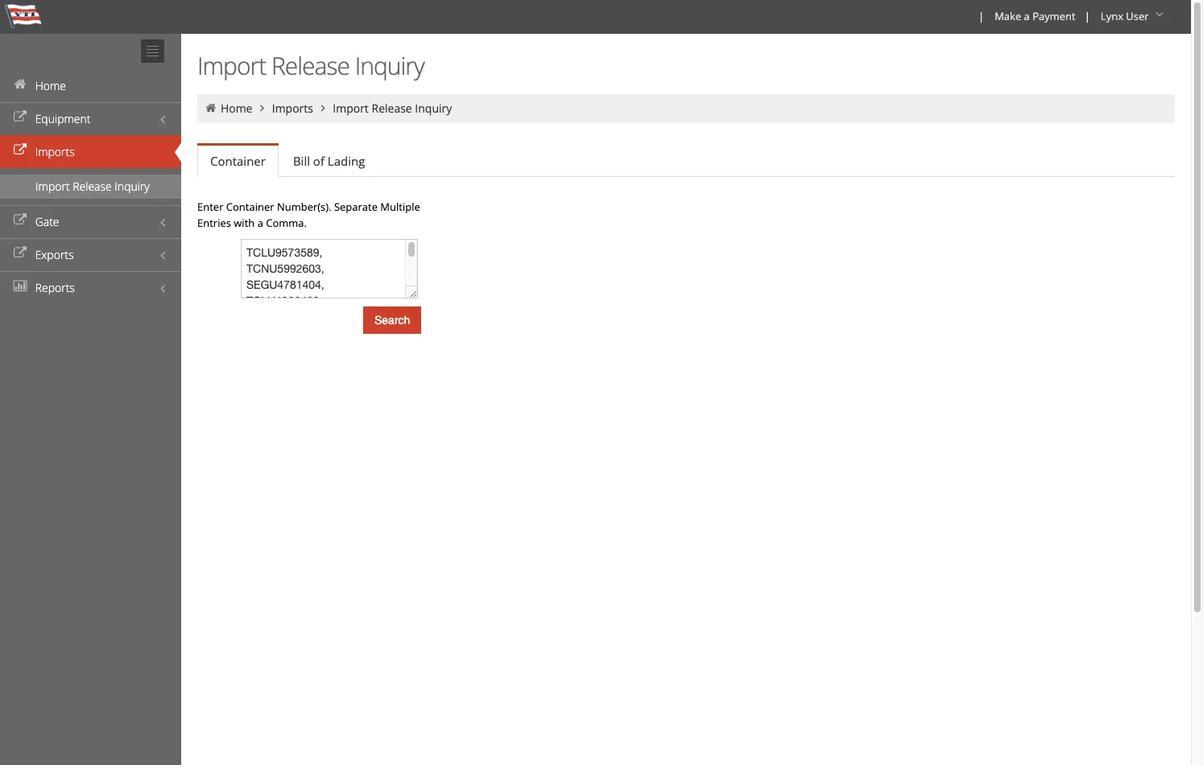 Task type: vqa. For each thing, say whether or not it's contained in the screenshot.
Imports link
yes



Task type: locate. For each thing, give the bounding box(es) containing it.
import release inquiry
[[197, 49, 424, 82], [333, 101, 452, 116], [35, 179, 150, 194]]

0 horizontal spatial import release inquiry link
[[0, 175, 181, 199]]

1 vertical spatial a
[[257, 216, 263, 230]]

imports left angle right icon
[[272, 101, 313, 116]]

comma.
[[266, 216, 307, 230]]

2 vertical spatial import release inquiry
[[35, 179, 150, 194]]

imports down equipment
[[35, 144, 75, 159]]

1 vertical spatial inquiry
[[415, 101, 452, 116]]

angle right image
[[255, 102, 269, 114]]

import inside "link"
[[35, 179, 70, 194]]

1 vertical spatial import
[[333, 101, 369, 116]]

imports link down equipment
[[0, 135, 181, 168]]

home
[[35, 78, 66, 93], [221, 101, 252, 116]]

0 vertical spatial home
[[35, 78, 66, 93]]

import release inquiry inside "link"
[[35, 179, 150, 194]]

release up angle right icon
[[271, 49, 349, 82]]

1 vertical spatial home
[[221, 101, 252, 116]]

0 vertical spatial imports link
[[272, 101, 313, 116]]

inquiry
[[355, 49, 424, 82], [415, 101, 452, 116], [115, 179, 150, 194]]

a right with
[[257, 216, 263, 230]]

number(s).
[[277, 200, 331, 214]]

home link
[[0, 69, 181, 102], [221, 101, 252, 116]]

1 vertical spatial imports
[[35, 144, 75, 159]]

0 vertical spatial container
[[210, 153, 266, 169]]

bill of lading link
[[280, 145, 378, 177]]

0 vertical spatial external link image
[[12, 145, 28, 156]]

external link image inside exports link
[[12, 248, 28, 259]]

import release inquiry right angle right icon
[[333, 101, 452, 116]]

1 horizontal spatial |
[[1084, 9, 1090, 23]]

import up gate
[[35, 179, 70, 194]]

external link image for exports
[[12, 248, 28, 259]]

external link image inside equipment link
[[12, 112, 28, 123]]

home link right home image
[[221, 101, 252, 116]]

release for rightmost the import release inquiry "link"
[[372, 101, 412, 116]]

import right angle right icon
[[333, 101, 369, 116]]

make a payment link
[[987, 0, 1081, 34]]

imports
[[272, 101, 313, 116], [35, 144, 75, 159]]

release
[[271, 49, 349, 82], [372, 101, 412, 116], [73, 179, 112, 194]]

with
[[234, 216, 255, 230]]

2 horizontal spatial import
[[333, 101, 369, 116]]

enter
[[197, 200, 223, 214]]

external link image up bar chart icon
[[12, 248, 28, 259]]

external link image left gate
[[12, 215, 28, 226]]

release up gate "link"
[[73, 179, 112, 194]]

| left "lynx"
[[1084, 9, 1090, 23]]

|
[[978, 9, 984, 23], [1084, 9, 1090, 23]]

2 external link image from the top
[[12, 215, 28, 226]]

1 vertical spatial import release inquiry
[[333, 101, 452, 116]]

0 horizontal spatial imports link
[[0, 135, 181, 168]]

1 external link image from the top
[[12, 112, 28, 123]]

1 horizontal spatial a
[[1024, 9, 1030, 23]]

0 vertical spatial import release inquiry
[[197, 49, 424, 82]]

import up home image
[[197, 49, 266, 82]]

external link image for equipment
[[12, 112, 28, 123]]

1 vertical spatial release
[[372, 101, 412, 116]]

external link image down home icon in the left top of the page
[[12, 145, 28, 156]]

0 horizontal spatial home link
[[0, 69, 181, 102]]

0 vertical spatial external link image
[[12, 112, 28, 123]]

import release inquiry link right angle right icon
[[333, 101, 452, 116]]

enter container number(s).  separate multiple entries with a comma.
[[197, 200, 420, 230]]

angle down image
[[1152, 9, 1168, 20]]

a right make at the top right of page
[[1024, 9, 1030, 23]]

| left make at the top right of page
[[978, 9, 984, 23]]

1 horizontal spatial home
[[221, 101, 252, 116]]

1 horizontal spatial release
[[271, 49, 349, 82]]

container up with
[[226, 200, 274, 214]]

1 vertical spatial imports link
[[0, 135, 181, 168]]

0 vertical spatial import release inquiry link
[[333, 101, 452, 116]]

1 vertical spatial external link image
[[12, 215, 28, 226]]

1 horizontal spatial imports link
[[272, 101, 313, 116]]

external link image inside imports link
[[12, 145, 28, 156]]

release right angle right icon
[[372, 101, 412, 116]]

external link image
[[12, 112, 28, 123], [12, 248, 28, 259]]

None text field
[[241, 239, 418, 299]]

equipment link
[[0, 102, 181, 135]]

multiple
[[380, 200, 420, 214]]

2 vertical spatial release
[[73, 179, 112, 194]]

1 external link image from the top
[[12, 145, 28, 156]]

home link up equipment
[[0, 69, 181, 102]]

1 vertical spatial container
[[226, 200, 274, 214]]

import release inquiry up gate "link"
[[35, 179, 150, 194]]

lynx
[[1101, 9, 1123, 23]]

home right home icon in the left top of the page
[[35, 78, 66, 93]]

external link image
[[12, 145, 28, 156], [12, 215, 28, 226]]

lynx user
[[1101, 9, 1149, 23]]

2 vertical spatial import
[[35, 179, 70, 194]]

home image
[[204, 102, 218, 114]]

home right home image
[[221, 101, 252, 116]]

1 horizontal spatial import
[[197, 49, 266, 82]]

1 horizontal spatial imports
[[272, 101, 313, 116]]

import release inquiry up angle right icon
[[197, 49, 424, 82]]

0 vertical spatial import
[[197, 49, 266, 82]]

import
[[197, 49, 266, 82], [333, 101, 369, 116], [35, 179, 70, 194]]

angle right image
[[316, 102, 330, 114]]

release inside "link"
[[73, 179, 112, 194]]

container up enter
[[210, 153, 266, 169]]

2 external link image from the top
[[12, 248, 28, 259]]

import release inquiry link
[[333, 101, 452, 116], [0, 175, 181, 199]]

import release inquiry link up gate "link"
[[0, 175, 181, 199]]

container
[[210, 153, 266, 169], [226, 200, 274, 214]]

import for the left the import release inquiry "link"
[[35, 179, 70, 194]]

search
[[374, 314, 410, 327]]

bill
[[293, 153, 310, 169]]

external link image inside gate "link"
[[12, 215, 28, 226]]

imports link
[[272, 101, 313, 116], [0, 135, 181, 168]]

external link image down home icon in the left top of the page
[[12, 112, 28, 123]]

0 horizontal spatial release
[[73, 179, 112, 194]]

imports link left angle right icon
[[272, 101, 313, 116]]

1 vertical spatial import release inquiry link
[[0, 175, 181, 199]]

gate link
[[0, 205, 181, 238]]

a
[[1024, 9, 1030, 23], [257, 216, 263, 230]]

0 horizontal spatial import
[[35, 179, 70, 194]]

1 vertical spatial external link image
[[12, 248, 28, 259]]

0 horizontal spatial a
[[257, 216, 263, 230]]

0 horizontal spatial |
[[978, 9, 984, 23]]

1 horizontal spatial import release inquiry link
[[333, 101, 452, 116]]

2 horizontal spatial release
[[372, 101, 412, 116]]

0 horizontal spatial imports
[[35, 144, 75, 159]]



Task type: describe. For each thing, give the bounding box(es) containing it.
make
[[995, 9, 1021, 23]]

make a payment
[[995, 9, 1076, 23]]

separate
[[334, 200, 378, 214]]

lading
[[328, 153, 365, 169]]

import release inquiry for the left the import release inquiry "link"
[[35, 179, 150, 194]]

container link
[[197, 146, 279, 177]]

import for rightmost the import release inquiry "link"
[[333, 101, 369, 116]]

payment
[[1033, 9, 1076, 23]]

1 horizontal spatial home link
[[221, 101, 252, 116]]

a inside the enter container number(s).  separate multiple entries with a comma.
[[257, 216, 263, 230]]

release for the left the import release inquiry "link"
[[73, 179, 112, 194]]

search button
[[363, 307, 421, 334]]

import release inquiry for rightmost the import release inquiry "link"
[[333, 101, 452, 116]]

2 | from the left
[[1084, 9, 1090, 23]]

user
[[1126, 9, 1149, 23]]

0 vertical spatial imports
[[272, 101, 313, 116]]

equipment
[[35, 111, 91, 126]]

container inside the enter container number(s).  separate multiple entries with a comma.
[[226, 200, 274, 214]]

reports link
[[0, 271, 181, 304]]

0 vertical spatial a
[[1024, 9, 1030, 23]]

0 vertical spatial release
[[271, 49, 349, 82]]

bill of lading
[[293, 153, 365, 169]]

2 vertical spatial inquiry
[[115, 179, 150, 194]]

0 vertical spatial inquiry
[[355, 49, 424, 82]]

0 horizontal spatial home
[[35, 78, 66, 93]]

external link image for imports
[[12, 145, 28, 156]]

entries
[[197, 216, 231, 230]]

bar chart image
[[12, 281, 28, 292]]

gate
[[35, 214, 59, 230]]

of
[[313, 153, 324, 169]]

lynx user link
[[1093, 0, 1173, 34]]

external link image for gate
[[12, 215, 28, 226]]

1 | from the left
[[978, 9, 984, 23]]

reports
[[35, 280, 75, 296]]

home image
[[12, 79, 28, 90]]

exports link
[[0, 238, 181, 271]]

exports
[[35, 247, 74, 263]]



